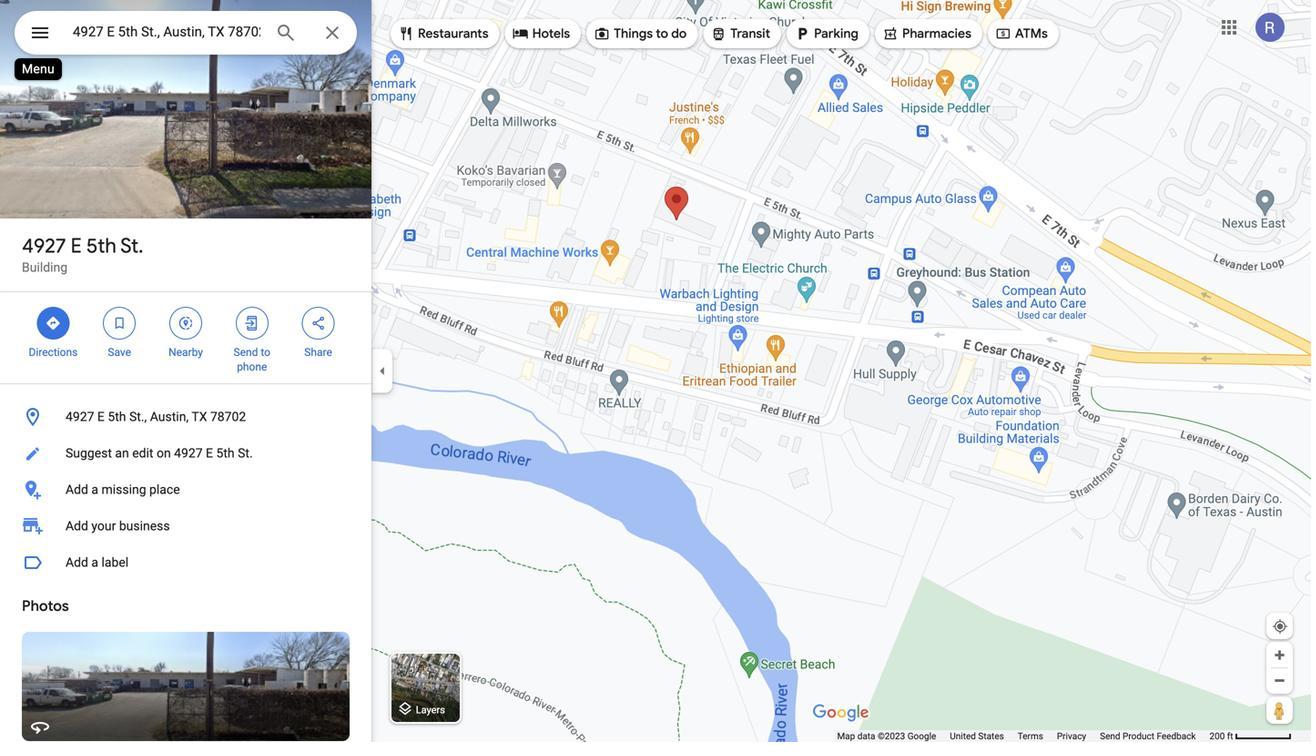 Task type: vqa. For each thing, say whether or not it's contained in the screenshot.
Save
yes



Task type: locate. For each thing, give the bounding box(es) containing it.
2 add from the top
[[66, 519, 88, 534]]

send left the product
[[1100, 731, 1121, 742]]

0 vertical spatial a
[[91, 482, 98, 497]]

e inside 'button'
[[206, 446, 213, 461]]

e for st.
[[71, 233, 82, 259]]

4927 E 5th St., Austin, TX 78702 field
[[15, 11, 357, 55]]

 button
[[15, 11, 66, 58]]

2 horizontal spatial e
[[206, 446, 213, 461]]

5th left the st.,
[[108, 409, 126, 424]]

st. down '78702'
[[238, 446, 253, 461]]

austin,
[[150, 409, 189, 424]]

e inside button
[[97, 409, 105, 424]]

1 vertical spatial to
[[261, 346, 271, 359]]

states
[[979, 731, 1004, 742]]

2 a from the top
[[91, 555, 98, 570]]

send inside button
[[1100, 731, 1121, 742]]

0 vertical spatial send
[[234, 346, 258, 359]]

to
[[656, 26, 669, 42], [261, 346, 271, 359]]

0 vertical spatial 4927
[[22, 233, 66, 259]]

suggest
[[66, 446, 112, 461]]


[[513, 24, 529, 44]]

0 horizontal spatial send
[[234, 346, 258, 359]]

e for st.,
[[97, 409, 105, 424]]

to left do
[[656, 26, 669, 42]]

suggest an edit on 4927 e 5th st. button
[[0, 435, 372, 472]]

hotels
[[533, 26, 570, 42]]

save
[[108, 346, 131, 359]]

map
[[837, 731, 855, 742]]

1 horizontal spatial e
[[97, 409, 105, 424]]

add a label
[[66, 555, 129, 570]]

terms
[[1018, 731, 1044, 742]]

st. up 
[[120, 233, 143, 259]]

to up phone
[[261, 346, 271, 359]]

 atms
[[995, 24, 1048, 44]]

0 horizontal spatial st.
[[120, 233, 143, 259]]

add for add a missing place
[[66, 482, 88, 497]]

 parking
[[794, 24, 859, 44]]

200 ft button
[[1210, 731, 1292, 742]]

an
[[115, 446, 129, 461]]

building
[[22, 260, 67, 275]]

a for label
[[91, 555, 98, 570]]

things
[[614, 26, 653, 42]]

3 add from the top
[[66, 555, 88, 570]]

0 vertical spatial e
[[71, 233, 82, 259]]

share
[[305, 346, 332, 359]]

google account: ruby anderson  
(rubyanndersson@gmail.com) image
[[1256, 13, 1285, 42]]

200
[[1210, 731, 1225, 742]]

e
[[71, 233, 82, 259], [97, 409, 105, 424], [206, 446, 213, 461]]

transit
[[731, 26, 771, 42]]

4927 right on
[[174, 446, 203, 461]]

2 vertical spatial 5th
[[216, 446, 235, 461]]

5th inside 4927 e 5th st. building
[[86, 233, 116, 259]]

0 vertical spatial add
[[66, 482, 88, 497]]

None field
[[73, 21, 261, 43]]

a left missing
[[91, 482, 98, 497]]

1 horizontal spatial st.
[[238, 446, 253, 461]]

atms
[[1016, 26, 1048, 42]]

1 vertical spatial e
[[97, 409, 105, 424]]

product
[[1123, 731, 1155, 742]]

5th for st.
[[86, 233, 116, 259]]

add left label
[[66, 555, 88, 570]]

to inside send to phone
[[261, 346, 271, 359]]

footer
[[837, 731, 1210, 742]]

4927 up suggest at bottom left
[[66, 409, 94, 424]]

add left your
[[66, 519, 88, 534]]

e inside 4927 e 5th st. building
[[71, 233, 82, 259]]

layers
[[416, 704, 445, 716]]

1 vertical spatial st.
[[238, 446, 253, 461]]

4927 up building
[[22, 233, 66, 259]]

collapse side panel image
[[373, 361, 393, 381]]

5th
[[86, 233, 116, 259], [108, 409, 126, 424], [216, 446, 235, 461]]

2 vertical spatial e
[[206, 446, 213, 461]]

0 horizontal spatial e
[[71, 233, 82, 259]]

0 vertical spatial st.
[[120, 233, 143, 259]]

2 vertical spatial 4927
[[174, 446, 203, 461]]

google
[[908, 731, 937, 742]]

a for missing
[[91, 482, 98, 497]]

2 vertical spatial add
[[66, 555, 88, 570]]

1 vertical spatial add
[[66, 519, 88, 534]]

privacy
[[1057, 731, 1087, 742]]

add
[[66, 482, 88, 497], [66, 519, 88, 534], [66, 555, 88, 570]]

 restaurants
[[398, 24, 489, 44]]

4927
[[22, 233, 66, 259], [66, 409, 94, 424], [174, 446, 203, 461]]

 pharmacies
[[883, 24, 972, 44]]

5th down '78702'
[[216, 446, 235, 461]]

add for add your business
[[66, 519, 88, 534]]

5th inside 4927 e 5th st., austin, tx 78702 button
[[108, 409, 126, 424]]

5th up 
[[86, 233, 116, 259]]

1 vertical spatial 5th
[[108, 409, 126, 424]]


[[29, 20, 51, 46]]

suggest an edit on 4927 e 5th st.
[[66, 446, 253, 461]]

footer containing map data ©2023 google
[[837, 731, 1210, 742]]


[[883, 24, 899, 44]]

add for add a label
[[66, 555, 88, 570]]

edit
[[132, 446, 153, 461]]

send up phone
[[234, 346, 258, 359]]

add a missing place button
[[0, 472, 372, 508]]

1 vertical spatial 4927
[[66, 409, 94, 424]]

data
[[858, 731, 876, 742]]

4927 inside button
[[66, 409, 94, 424]]

ft
[[1228, 731, 1234, 742]]

1 vertical spatial a
[[91, 555, 98, 570]]

0 vertical spatial 5th
[[86, 233, 116, 259]]

add down suggest at bottom left
[[66, 482, 88, 497]]

united
[[950, 731, 976, 742]]

5th for st.,
[[108, 409, 126, 424]]


[[178, 313, 194, 333]]

a left label
[[91, 555, 98, 570]]

send
[[234, 346, 258, 359], [1100, 731, 1121, 742]]

google maps element
[[0, 0, 1312, 742]]

a
[[91, 482, 98, 497], [91, 555, 98, 570]]


[[310, 313, 327, 333]]

send inside send to phone
[[234, 346, 258, 359]]

st.
[[120, 233, 143, 259], [238, 446, 253, 461]]

1 a from the top
[[91, 482, 98, 497]]

show street view coverage image
[[1267, 697, 1293, 724]]

tx
[[192, 409, 207, 424]]

4927 inside 4927 e 5th st. building
[[22, 233, 66, 259]]

1 horizontal spatial send
[[1100, 731, 1121, 742]]

0 vertical spatial to
[[656, 26, 669, 42]]

place
[[149, 482, 180, 497]]

0 horizontal spatial to
[[261, 346, 271, 359]]

4927 e 5th st., austin, tx 78702 button
[[0, 399, 372, 435]]

phone
[[237, 361, 267, 373]]

1 vertical spatial send
[[1100, 731, 1121, 742]]

add a label button
[[0, 545, 372, 581]]

1 horizontal spatial to
[[656, 26, 669, 42]]

4927 e 5th st. building
[[22, 233, 143, 275]]

1 add from the top
[[66, 482, 88, 497]]



Task type: describe. For each thing, give the bounding box(es) containing it.
200 ft
[[1210, 731, 1234, 742]]

united states button
[[950, 731, 1004, 742]]

4927 e 5th st. main content
[[0, 0, 372, 742]]

 search field
[[15, 11, 357, 58]]

 hotels
[[513, 24, 570, 44]]


[[45, 313, 61, 333]]

send for send to phone
[[234, 346, 258, 359]]

pharmacies
[[903, 26, 972, 42]]


[[244, 313, 260, 333]]

business
[[119, 519, 170, 534]]

united states
[[950, 731, 1004, 742]]

photos
[[22, 597, 69, 616]]

5th inside the 'suggest an edit on 4927 e 5th st.' 'button'
[[216, 446, 235, 461]]

 transit
[[711, 24, 771, 44]]

actions for 4927 e 5th st. region
[[0, 292, 372, 383]]

4927 for st.
[[22, 233, 66, 259]]

4927 e 5th st., austin, tx 78702
[[66, 409, 246, 424]]


[[398, 24, 414, 44]]

show your location image
[[1272, 618, 1289, 635]]

terms button
[[1018, 731, 1044, 742]]

none field inside 4927 e 5th st., austin, tx 78702 field
[[73, 21, 261, 43]]

send product feedback button
[[1100, 731, 1196, 742]]


[[594, 24, 610, 44]]

zoom in image
[[1273, 649, 1287, 662]]

nearby
[[169, 346, 203, 359]]


[[111, 313, 128, 333]]

to inside  things to do
[[656, 26, 669, 42]]

do
[[672, 26, 687, 42]]

4927 for st.,
[[66, 409, 94, 424]]

add your business
[[66, 519, 170, 534]]

footer inside google maps element
[[837, 731, 1210, 742]]

restaurants
[[418, 26, 489, 42]]

map data ©2023 google
[[837, 731, 937, 742]]


[[711, 24, 727, 44]]


[[794, 24, 811, 44]]

©2023
[[878, 731, 906, 742]]

send to phone
[[234, 346, 271, 373]]

your
[[91, 519, 116, 534]]


[[995, 24, 1012, 44]]

directions
[[29, 346, 78, 359]]

send for send product feedback
[[1100, 731, 1121, 742]]

label
[[102, 555, 129, 570]]

78702
[[210, 409, 246, 424]]

4927 inside 'button'
[[174, 446, 203, 461]]

st. inside 4927 e 5th st. building
[[120, 233, 143, 259]]

privacy button
[[1057, 731, 1087, 742]]

parking
[[814, 26, 859, 42]]

st.,
[[129, 409, 147, 424]]

zoom out image
[[1273, 674, 1287, 688]]

add a missing place
[[66, 482, 180, 497]]

add your business link
[[0, 508, 372, 545]]

on
[[157, 446, 171, 461]]

feedback
[[1157, 731, 1196, 742]]

st. inside the 'suggest an edit on 4927 e 5th st.' 'button'
[[238, 446, 253, 461]]

missing
[[102, 482, 146, 497]]

 things to do
[[594, 24, 687, 44]]

send product feedback
[[1100, 731, 1196, 742]]



